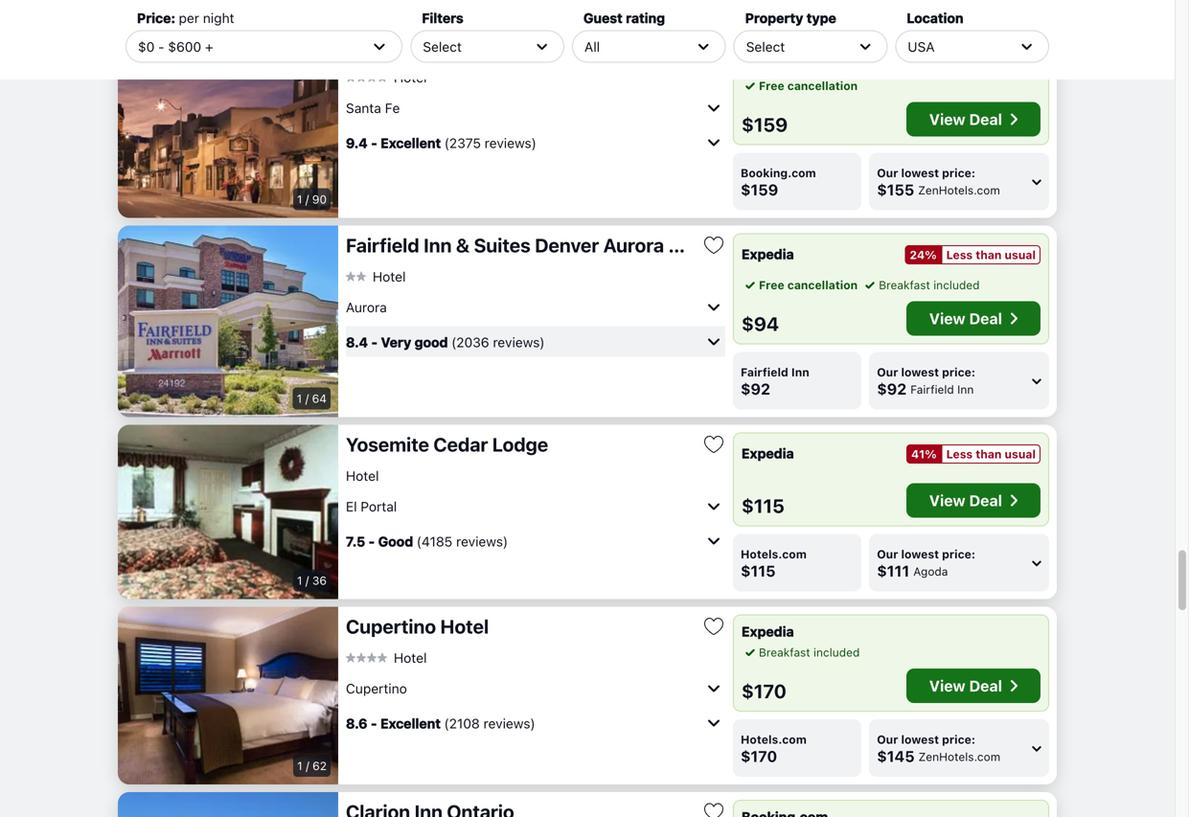 Task type: locate. For each thing, give the bounding box(es) containing it.
3 less from the top
[[947, 448, 973, 461]]

yosemite cedar lodge button
[[346, 433, 695, 457]]

price: for $94
[[942, 366, 976, 379]]

1
[[297, 193, 302, 206], [297, 392, 302, 405], [297, 574, 302, 587], [297, 760, 303, 773]]

90
[[312, 193, 327, 206]]

/ left 62
[[306, 760, 309, 773]]

deal down 41% less than usual
[[969, 492, 1002, 510]]

2 price: from the top
[[942, 366, 976, 379]]

0 vertical spatial fairfield
[[346, 234, 419, 256]]

our inside our lowest price: $92 fairfield inn
[[877, 366, 898, 379]]

expedia down the fairfield inn $92
[[742, 446, 794, 461]]

hotel button for cupertino
[[346, 650, 427, 666]]

1 horizontal spatial inn
[[792, 366, 810, 379]]

/ left 36
[[306, 574, 309, 587]]

0 vertical spatial than
[[976, 49, 1002, 62]]

reviews) down santa fe button
[[485, 135, 537, 151]]

santa fe
[[346, 100, 400, 116]]

1 $92 from the left
[[741, 380, 771, 398]]

1 / 62
[[297, 760, 327, 773]]

1 excellent from the top
[[381, 135, 441, 151]]

hotel button up el portal in the bottom of the page
[[346, 467, 379, 484]]

2 hotel button from the top
[[346, 268, 406, 285]]

fairfield inside the fairfield inn $92
[[741, 366, 789, 379]]

deal up our lowest price: $145 zenhotels.com
[[969, 677, 1002, 695]]

free cancellation button
[[742, 77, 858, 94], [742, 276, 858, 294]]

reviews) down cupertino button
[[484, 716, 535, 731]]

1 / 36
[[297, 574, 327, 587]]

lowest for $159
[[901, 166, 939, 180]]

0 horizontal spatial select
[[423, 39, 462, 54]]

type
[[807, 10, 837, 26]]

free up $94
[[759, 278, 785, 292]]

2 vertical spatial less
[[947, 448, 973, 461]]

less for $159
[[947, 49, 973, 62]]

lowest inside our lowest price: $111 agoda
[[901, 548, 939, 561]]

$159 down booking.com
[[741, 181, 778, 199]]

9.4
[[346, 135, 368, 151]]

good
[[415, 334, 448, 350]]

view up our lowest price: $145 zenhotels.com
[[929, 677, 966, 695]]

lowest inside our lowest price: $155 zenhotels.com
[[901, 166, 939, 180]]

hotel button up 8.4
[[346, 268, 406, 285]]

view for $159
[[929, 110, 966, 128]]

lowest up $145
[[901, 733, 939, 747]]

1 than from the top
[[976, 49, 1002, 62]]

4 view deal button from the top
[[906, 669, 1041, 703]]

select for filters
[[423, 39, 462, 54]]

lodge
[[492, 433, 548, 456]]

4 our from the top
[[877, 733, 898, 747]]

hotel for la
[[394, 69, 427, 85]]

la fonda on the plaza
[[346, 35, 541, 57]]

suites
[[474, 234, 531, 256]]

than for $94
[[976, 248, 1002, 262]]

fairfield inn & suites denver aurora parker, (aurora, usa) image
[[118, 226, 338, 417]]

$115
[[742, 495, 785, 517], [741, 562, 776, 580]]

deal down 24% less than usual
[[969, 310, 1002, 328]]

3 our from the top
[[877, 548, 898, 561]]

la fonda on the plaza, (santa fe, usa) image
[[118, 26, 338, 218]]

breakfast down 24%
[[879, 278, 930, 292]]

3 view from the top
[[929, 492, 966, 510]]

- right 8.6
[[371, 716, 377, 731]]

3 hotel button from the top
[[346, 467, 379, 484]]

0 vertical spatial free cancellation button
[[742, 77, 858, 94]]

fairfield for fairfield inn & suites denver aurora parker
[[346, 234, 419, 256]]

1 vertical spatial zenhotels.com
[[919, 750, 1001, 764]]

inn inside fairfield inn & suites denver aurora parker button
[[424, 234, 452, 256]]

2 vertical spatial inn
[[958, 383, 974, 396]]

2 vertical spatial than
[[976, 448, 1002, 461]]

breakfast included button down hotels.com $115
[[742, 644, 860, 661]]

0 vertical spatial zenhotels.com
[[918, 184, 1000, 197]]

0 vertical spatial free cancellation
[[759, 79, 858, 92]]

$115 inside hotels.com $115
[[741, 562, 776, 580]]

per
[[179, 10, 199, 26]]

0 vertical spatial free
[[759, 79, 785, 92]]

our
[[877, 166, 898, 180], [877, 366, 898, 379], [877, 548, 898, 561], [877, 733, 898, 747]]

select down filters
[[423, 39, 462, 54]]

$600
[[168, 39, 201, 54]]

price: for $170
[[942, 733, 976, 747]]

free down the property
[[759, 79, 785, 92]]

1 our from the top
[[877, 166, 898, 180]]

(2108
[[444, 716, 480, 731]]

0 horizontal spatial breakfast included
[[759, 646, 860, 659]]

2 than from the top
[[976, 248, 1002, 262]]

free
[[759, 79, 785, 92], [759, 278, 785, 292]]

2 excellent from the top
[[381, 716, 441, 731]]

1 deal from the top
[[969, 110, 1002, 128]]

view deal up our lowest price: $145 zenhotels.com
[[929, 677, 1002, 695]]

0 horizontal spatial inn
[[424, 234, 452, 256]]

2 $92 from the left
[[877, 380, 907, 398]]

less right 41%
[[947, 448, 973, 461]]

2 lowest from the top
[[901, 366, 939, 379]]

deal for $94
[[969, 310, 1002, 328]]

0 horizontal spatial $92
[[741, 380, 771, 398]]

1 vertical spatial $170
[[741, 748, 777, 766]]

cupertino down good at the left bottom of the page
[[346, 615, 436, 638]]

1 vertical spatial excellent
[[381, 716, 441, 731]]

view down 41%
[[929, 492, 966, 510]]

2 zenhotels.com from the top
[[919, 750, 1001, 764]]

/ left the 64
[[305, 392, 309, 405]]

view deal for $115
[[929, 492, 1002, 510]]

1 zenhotels.com from the top
[[918, 184, 1000, 197]]

1 left 36
[[297, 574, 302, 587]]

inn inside the fairfield inn $92
[[792, 366, 810, 379]]

$0
[[138, 39, 155, 54]]

$159
[[742, 113, 788, 136], [741, 181, 778, 199]]

1 horizontal spatial breakfast included
[[879, 278, 980, 292]]

excellent for hotel
[[381, 716, 441, 731]]

0 vertical spatial cancellation
[[788, 79, 858, 92]]

- right 9.4 on the top left of the page
[[371, 135, 377, 151]]

1 horizontal spatial fairfield
[[741, 366, 789, 379]]

2 view deal from the top
[[929, 310, 1002, 328]]

view deal for $159
[[929, 110, 1002, 128]]

1 usual from the top
[[1005, 49, 1036, 62]]

2 view from the top
[[929, 310, 966, 328]]

2 horizontal spatial inn
[[958, 383, 974, 396]]

1 vertical spatial than
[[976, 248, 1002, 262]]

view deal button down 24% less than usual
[[906, 301, 1041, 336]]

view deal button for $115
[[906, 484, 1041, 518]]

0 vertical spatial less
[[947, 49, 973, 62]]

less right 24%
[[947, 248, 973, 262]]

hotel button up fe on the left top
[[346, 69, 427, 86]]

0 vertical spatial $159
[[742, 113, 788, 136]]

1 horizontal spatial included
[[934, 278, 980, 292]]

view deal down 41% less than usual
[[929, 492, 1002, 510]]

than right 33%
[[976, 49, 1002, 62]]

1 view from the top
[[929, 110, 966, 128]]

than
[[976, 49, 1002, 62], [976, 248, 1002, 262], [976, 448, 1002, 461]]

our for $94
[[877, 366, 898, 379]]

price:
[[942, 166, 976, 180], [942, 366, 976, 379], [942, 548, 976, 561], [942, 733, 976, 747]]

fairfield down $94
[[741, 366, 789, 379]]

1 / 64
[[297, 392, 327, 405]]

aurora button
[[346, 292, 726, 322]]

4 view deal from the top
[[929, 677, 1002, 695]]

fe
[[385, 100, 400, 116]]

$159 up booking.com
[[742, 113, 788, 136]]

- for fairfield
[[371, 334, 378, 350]]

aurora up 8.4
[[346, 299, 387, 315]]

3 expedia from the top
[[742, 446, 794, 461]]

denver
[[535, 234, 599, 256]]

1 hotels.com from the top
[[741, 548, 807, 561]]

zenhotels.com inside our lowest price: $155 zenhotels.com
[[918, 184, 1000, 197]]

price: inside our lowest price: $92 fairfield inn
[[942, 366, 976, 379]]

our for $170
[[877, 733, 898, 747]]

1 hotel button from the top
[[346, 69, 427, 86]]

1 vertical spatial included
[[814, 646, 860, 659]]

hotel for cupertino
[[394, 650, 427, 666]]

1 for la
[[297, 193, 302, 206]]

expedia for la fonda on the plaza
[[742, 47, 794, 63]]

0 vertical spatial cupertino
[[346, 615, 436, 638]]

expedia down hotels.com $115
[[742, 624, 794, 640]]

1 view deal from the top
[[929, 110, 1002, 128]]

1 for fairfield
[[297, 392, 302, 405]]

4 price: from the top
[[942, 733, 976, 747]]

view deal down 33% less than usual
[[929, 110, 1002, 128]]

2 select from the left
[[746, 39, 785, 54]]

reviews) for cupertino hotel
[[484, 716, 535, 731]]

el portal button
[[346, 491, 726, 522]]

view deal button for $159
[[906, 102, 1041, 137]]

excellent left (2108 at the bottom left
[[381, 716, 441, 731]]

3 price: from the top
[[942, 548, 976, 561]]

1 vertical spatial $159
[[741, 181, 778, 199]]

1 vertical spatial free
[[759, 278, 785, 292]]

zenhotels.com inside our lowest price: $145 zenhotels.com
[[919, 750, 1001, 764]]

/ for fairfield inn & suites denver aurora parker
[[305, 392, 309, 405]]

view deal for $94
[[929, 310, 1002, 328]]

0 vertical spatial aurora
[[603, 234, 664, 256]]

reviews) for la fonda on the plaza
[[485, 135, 537, 151]]

hotel down cupertino hotel
[[394, 650, 427, 666]]

hotel
[[394, 69, 427, 85], [373, 269, 406, 284], [346, 468, 379, 484], [440, 615, 489, 638], [394, 650, 427, 666]]

cancellation
[[788, 79, 858, 92], [788, 278, 858, 292]]

/ left 90
[[305, 193, 309, 206]]

cupertino up 8.6
[[346, 681, 407, 697]]

62
[[313, 760, 327, 773]]

view deal button down 33% less than usual
[[906, 102, 1041, 137]]

lowest up "agoda"
[[901, 548, 939, 561]]

1 cupertino from the top
[[346, 615, 436, 638]]

our lowest price: $145 zenhotels.com
[[877, 733, 1001, 766]]

1 vertical spatial breakfast
[[759, 646, 810, 659]]

fairfield up 41%
[[911, 383, 954, 396]]

2 view deal button from the top
[[906, 301, 1041, 336]]

2 vertical spatial usual
[[1005, 448, 1036, 461]]

1 vertical spatial $115
[[741, 562, 776, 580]]

view deal down 24% less than usual
[[929, 310, 1002, 328]]

deal for $159
[[969, 110, 1002, 128]]

$92 inside the fairfield inn $92
[[741, 380, 771, 398]]

less
[[947, 49, 973, 62], [947, 248, 973, 262], [947, 448, 973, 461]]

free cancellation button up $94
[[742, 276, 858, 294]]

expedia for fairfield inn & suites denver aurora parker
[[742, 246, 794, 262]]

aurora
[[603, 234, 664, 256], [346, 299, 387, 315]]

1 vertical spatial free cancellation
[[759, 278, 858, 292]]

1 vertical spatial fairfield
[[741, 366, 789, 379]]

2 hotels.com from the top
[[741, 733, 807, 747]]

$170
[[742, 680, 787, 702], [741, 748, 777, 766]]

4 expedia from the top
[[742, 624, 794, 640]]

lowest inside our lowest price: $145 zenhotels.com
[[901, 733, 939, 747]]

view up our lowest price: $155 zenhotels.com
[[929, 110, 966, 128]]

hotel button down cupertino hotel
[[346, 650, 427, 666]]

3 view deal button from the top
[[906, 484, 1041, 518]]

3 view deal from the top
[[929, 492, 1002, 510]]

1 vertical spatial breakfast included
[[759, 646, 860, 659]]

excellent down fe on the left top
[[381, 135, 441, 151]]

deal
[[969, 110, 1002, 128], [969, 310, 1002, 328], [969, 492, 1002, 510], [969, 677, 1002, 695]]

1 select from the left
[[423, 39, 462, 54]]

than right 24%
[[976, 248, 1002, 262]]

inn for &
[[424, 234, 452, 256]]

breakfast down hotels.com $115
[[759, 646, 810, 659]]

price: inside our lowest price: $155 zenhotels.com
[[942, 166, 976, 180]]

0 vertical spatial excellent
[[381, 135, 441, 151]]

(2036
[[451, 334, 489, 350]]

1 lowest from the top
[[901, 166, 939, 180]]

fairfield inn & suites denver aurora parker button
[[346, 233, 727, 257]]

free cancellation up $94
[[759, 278, 858, 292]]

33% less than usual
[[910, 49, 1036, 62]]

2 cupertino from the top
[[346, 681, 407, 697]]

el
[[346, 499, 357, 514]]

hotels.com
[[741, 548, 807, 561], [741, 733, 807, 747]]

our inside our lowest price: $111 agoda
[[877, 548, 898, 561]]

0 horizontal spatial aurora
[[346, 299, 387, 315]]

24%
[[910, 248, 937, 262]]

usual
[[1005, 49, 1036, 62], [1005, 248, 1036, 262], [1005, 448, 1036, 461]]

view deal button down 41% less than usual
[[906, 484, 1041, 518]]

breakfast included down 24%
[[879, 278, 980, 292]]

fairfield inn $92
[[741, 366, 810, 398]]

free cancellation button down property type
[[742, 77, 858, 94]]

cupertino hotel, (cupertino, usa) image
[[118, 607, 338, 785]]

1 less from the top
[[947, 49, 973, 62]]

yosemite cedar lodge, (el portal, usa) image
[[118, 425, 338, 599]]

0 horizontal spatial breakfast
[[759, 646, 810, 659]]

select
[[423, 39, 462, 54], [746, 39, 785, 54]]

fairfield left &
[[346, 234, 419, 256]]

0 vertical spatial breakfast
[[879, 278, 930, 292]]

our inside our lowest price: $155 zenhotels.com
[[877, 166, 898, 180]]

2 expedia from the top
[[742, 246, 794, 262]]

select down the property
[[746, 39, 785, 54]]

4 view from the top
[[929, 677, 966, 695]]

3 deal from the top
[[969, 492, 1002, 510]]

4 deal from the top
[[969, 677, 1002, 695]]

1 price: from the top
[[942, 166, 976, 180]]

1 vertical spatial less
[[947, 248, 973, 262]]

1 for cupertino
[[297, 760, 303, 773]]

less right 33%
[[947, 49, 973, 62]]

2 usual from the top
[[1005, 248, 1036, 262]]

0 horizontal spatial fairfield
[[346, 234, 419, 256]]

0 vertical spatial hotels.com
[[741, 548, 807, 561]]

our inside our lowest price: $145 zenhotels.com
[[877, 733, 898, 747]]

2 deal from the top
[[969, 310, 1002, 328]]

fairfield inside button
[[346, 234, 419, 256]]

$145
[[877, 748, 915, 766]]

2 our from the top
[[877, 366, 898, 379]]

breakfast included down hotels.com $115
[[759, 646, 860, 659]]

1 vertical spatial hotels.com
[[741, 733, 807, 747]]

expedia up $94
[[742, 246, 794, 262]]

price: inside our lowest price: $111 agoda
[[942, 548, 976, 561]]

2 cancellation from the top
[[788, 278, 858, 292]]

0 vertical spatial usual
[[1005, 49, 1036, 62]]

view
[[929, 110, 966, 128], [929, 310, 966, 328], [929, 492, 966, 510], [929, 677, 966, 695]]

breakfast included button
[[862, 276, 980, 294], [742, 644, 860, 661]]

1 view deal button from the top
[[906, 102, 1041, 137]]

hotel up very
[[373, 269, 406, 284]]

fairfield inside our lowest price: $92 fairfield inn
[[911, 383, 954, 396]]

than for $159
[[976, 49, 1002, 62]]

less for $94
[[947, 248, 973, 262]]

hotel button
[[346, 69, 427, 86], [346, 268, 406, 285], [346, 467, 379, 484], [346, 650, 427, 666]]

36
[[312, 574, 327, 587]]

hotel up el portal in the bottom of the page
[[346, 468, 379, 484]]

1 left 62
[[297, 760, 303, 773]]

2 vertical spatial fairfield
[[911, 383, 954, 396]]

view deal button up our lowest price: $145 zenhotels.com
[[906, 669, 1041, 703]]

1 left the 64
[[297, 392, 302, 405]]

than right 41%
[[976, 448, 1002, 461]]

1 horizontal spatial $92
[[877, 380, 907, 398]]

view deal button
[[906, 102, 1041, 137], [906, 301, 1041, 336], [906, 484, 1041, 518], [906, 669, 1041, 703]]

view up our lowest price: $92 fairfield inn
[[929, 310, 966, 328]]

view for $170
[[929, 677, 966, 695]]

breakfast included button down 24%
[[862, 276, 980, 294]]

lowest for $94
[[901, 366, 939, 379]]

lowest up $155
[[901, 166, 939, 180]]

1 expedia from the top
[[742, 47, 794, 63]]

agoda
[[914, 565, 948, 578]]

hotel down fonda
[[394, 69, 427, 85]]

expedia down the property
[[742, 47, 794, 63]]

1 horizontal spatial select
[[746, 39, 785, 54]]

3 lowest from the top
[[901, 548, 939, 561]]

-
[[158, 39, 164, 54], [371, 135, 377, 151], [371, 334, 378, 350], [369, 534, 375, 549], [371, 716, 377, 731]]

deal for $115
[[969, 492, 1002, 510]]

property type
[[745, 10, 837, 26]]

view deal
[[929, 110, 1002, 128], [929, 310, 1002, 328], [929, 492, 1002, 510], [929, 677, 1002, 695]]

usual for $94
[[1005, 248, 1036, 262]]

0 vertical spatial inn
[[424, 234, 452, 256]]

1 free cancellation from the top
[[759, 79, 858, 92]]

property
[[745, 10, 803, 26]]

zenhotels.com right $145
[[919, 750, 1001, 764]]

- right 8.4
[[371, 334, 378, 350]]

breakfast
[[879, 278, 930, 292], [759, 646, 810, 659]]

lowest up 41%
[[901, 366, 939, 379]]

$92
[[741, 380, 771, 398], [877, 380, 907, 398]]

reviews) right (4185
[[456, 534, 508, 549]]

1 vertical spatial cupertino
[[346, 681, 407, 697]]

0 horizontal spatial included
[[814, 646, 860, 659]]

1 vertical spatial free cancellation button
[[742, 276, 858, 294]]

$92 inside our lowest price: $92 fairfield inn
[[877, 380, 907, 398]]

4 hotel button from the top
[[346, 650, 427, 666]]

free cancellation down type
[[759, 79, 858, 92]]

1 vertical spatial cancellation
[[788, 278, 858, 292]]

zenhotels.com right $155
[[918, 184, 1000, 197]]

- right 7.5
[[369, 534, 375, 549]]

deal down 33% less than usual
[[969, 110, 1002, 128]]

1 vertical spatial breakfast included button
[[742, 644, 860, 661]]

aurora left parker
[[603, 234, 664, 256]]

1 vertical spatial usual
[[1005, 248, 1036, 262]]

price: inside our lowest price: $145 zenhotels.com
[[942, 733, 976, 747]]

4 lowest from the top
[[901, 733, 939, 747]]

la
[[346, 35, 367, 57]]

24% less than usual
[[910, 248, 1036, 262]]

9.4 - excellent (2375 reviews)
[[346, 135, 537, 151]]

1 vertical spatial inn
[[792, 366, 810, 379]]

fairfield
[[346, 234, 419, 256], [741, 366, 789, 379], [911, 383, 954, 396]]

cupertino
[[346, 615, 436, 638], [346, 681, 407, 697]]

2 horizontal spatial fairfield
[[911, 383, 954, 396]]

2 less from the top
[[947, 248, 973, 262]]

lowest inside our lowest price: $92 fairfield inn
[[901, 366, 939, 379]]

1 left 90
[[297, 193, 302, 206]]

0 vertical spatial breakfast included button
[[862, 276, 980, 294]]

price: per night
[[137, 10, 234, 26]]

1 / 90
[[297, 193, 327, 206]]

0 vertical spatial included
[[934, 278, 980, 292]]



Task type: describe. For each thing, give the bounding box(es) containing it.
fairfield for fairfield inn $92
[[741, 366, 789, 379]]

yosemite cedar lodge
[[346, 433, 548, 456]]

very
[[381, 334, 411, 350]]

/ for cupertino hotel
[[306, 760, 309, 773]]

+
[[205, 39, 213, 54]]

good
[[378, 534, 413, 549]]

portal
[[361, 499, 397, 514]]

on
[[432, 35, 454, 57]]

expedia for yosemite cedar lodge
[[742, 446, 794, 461]]

33%
[[910, 49, 937, 62]]

- right $0
[[158, 39, 164, 54]]

1 horizontal spatial breakfast
[[879, 278, 930, 292]]

1 free cancellation button from the top
[[742, 77, 858, 94]]

1 for yosemite
[[297, 574, 302, 587]]

yosemite
[[346, 433, 429, 456]]

8.6 - excellent (2108 reviews)
[[346, 716, 535, 731]]

8.6
[[346, 716, 368, 731]]

3 usual from the top
[[1005, 448, 1036, 461]]

usa
[[908, 39, 935, 54]]

fonda
[[372, 35, 427, 57]]

$159 inside booking.com $159
[[741, 181, 778, 199]]

(2375
[[444, 135, 481, 151]]

hotels.com for yosemite cedar lodge
[[741, 548, 807, 561]]

view for $115
[[929, 492, 966, 510]]

hotel button for fairfield
[[346, 268, 406, 285]]

hotel button for yosemite
[[346, 467, 379, 484]]

excellent for fonda
[[381, 135, 441, 151]]

location
[[907, 10, 964, 26]]

1 free from the top
[[759, 79, 785, 92]]

cupertino hotel
[[346, 615, 489, 638]]

price: for $159
[[942, 166, 976, 180]]

cupertino hotel button
[[346, 615, 695, 639]]

$0 - $600 +
[[138, 39, 213, 54]]

hotel for fairfield
[[373, 269, 406, 284]]

fairfield inn & suites denver aurora parker
[[346, 234, 727, 256]]

our lowest price: $111 agoda
[[877, 548, 976, 580]]

night
[[203, 10, 234, 26]]

1 vertical spatial aurora
[[346, 299, 387, 315]]

reviews) for yosemite cedar lodge
[[456, 534, 508, 549]]

2 free from the top
[[759, 278, 785, 292]]

la fonda on the plaza button
[[346, 34, 695, 58]]

guest rating
[[584, 10, 665, 26]]

cedar
[[434, 433, 488, 456]]

santa fe button
[[346, 92, 726, 123]]

hotels.com $170
[[741, 733, 807, 766]]

zenhotels.com for $170
[[919, 750, 1001, 764]]

- for yosemite
[[369, 534, 375, 549]]

zenhotels.com for $159
[[918, 184, 1000, 197]]

0 vertical spatial breakfast included
[[879, 278, 980, 292]]

2 free cancellation from the top
[[759, 278, 858, 292]]

the
[[459, 35, 488, 57]]

41%
[[911, 448, 937, 461]]

all
[[585, 39, 600, 54]]

usual for $159
[[1005, 49, 1036, 62]]

8.4 - very good (2036 reviews)
[[346, 334, 545, 350]]

1 horizontal spatial breakfast included button
[[862, 276, 980, 294]]

booking.com
[[741, 166, 816, 180]]

santa
[[346, 100, 381, 116]]

inn inside our lowest price: $92 fairfield inn
[[958, 383, 974, 396]]

rating
[[626, 10, 665, 26]]

- for cupertino
[[371, 716, 377, 731]]

1 cancellation from the top
[[788, 79, 858, 92]]

- for la
[[371, 135, 377, 151]]

el portal
[[346, 499, 397, 514]]

plaza
[[492, 35, 541, 57]]

hotel button for la
[[346, 69, 427, 86]]

inn for $92
[[792, 366, 810, 379]]

parker
[[669, 234, 727, 256]]

view deal for $170
[[929, 677, 1002, 695]]

cupertino for cupertino hotel
[[346, 615, 436, 638]]

hotels.com for cupertino hotel
[[741, 733, 807, 747]]

reviews) down aurora button
[[493, 334, 545, 350]]

0 vertical spatial $115
[[742, 495, 785, 517]]

guest
[[584, 10, 623, 26]]

0 vertical spatial $170
[[742, 680, 787, 702]]

view for $94
[[929, 310, 966, 328]]

$94
[[742, 312, 779, 335]]

hotel down (4185
[[440, 615, 489, 638]]

/ for yosemite cedar lodge
[[306, 574, 309, 587]]

cupertino for cupertino
[[346, 681, 407, 697]]

hotels.com $115
[[741, 548, 807, 580]]

/ for la fonda on the plaza
[[305, 193, 309, 206]]

cupertino button
[[346, 673, 726, 704]]

our lowest price: $92 fairfield inn
[[877, 366, 976, 398]]

deal for $170
[[969, 677, 1002, 695]]

$155
[[877, 181, 914, 199]]

lowest for $170
[[901, 733, 939, 747]]

8.4
[[346, 334, 368, 350]]

price:
[[137, 10, 176, 26]]

$111
[[877, 562, 910, 580]]

0 horizontal spatial breakfast included button
[[742, 644, 860, 661]]

our for $159
[[877, 166, 898, 180]]

$170 inside hotels.com $170
[[741, 748, 777, 766]]

7.5 - good (4185 reviews)
[[346, 534, 508, 549]]

(4185
[[417, 534, 453, 549]]

select for property type
[[746, 39, 785, 54]]

filters
[[422, 10, 464, 26]]

41% less than usual
[[911, 448, 1036, 461]]

&
[[456, 234, 470, 256]]

the wildwood hotel, (wildwood, usa) image
[[118, 0, 338, 19]]

clarion inn ontario, (ontario, usa) image
[[118, 793, 338, 818]]

3 than from the top
[[976, 448, 1002, 461]]

our lowest price: $155 zenhotels.com
[[877, 166, 1000, 199]]

2 free cancellation button from the top
[[742, 276, 858, 294]]

64
[[312, 392, 327, 405]]

7.5
[[346, 534, 365, 549]]

view deal button for $170
[[906, 669, 1041, 703]]

1 horizontal spatial aurora
[[603, 234, 664, 256]]

view deal button for $94
[[906, 301, 1041, 336]]

booking.com $159
[[741, 166, 816, 199]]



Task type: vqa. For each thing, say whether or not it's contained in the screenshot.
$170's View
yes



